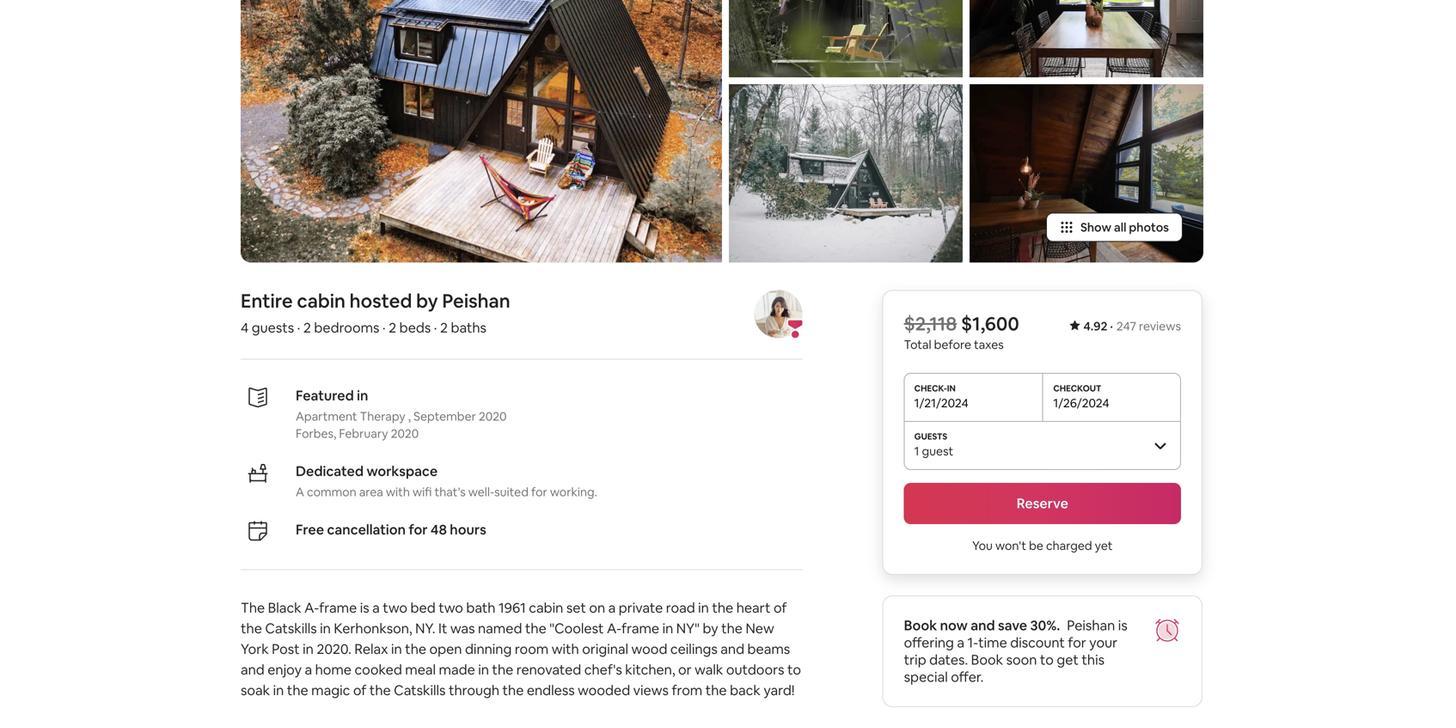 Task type: describe. For each thing, give the bounding box(es) containing it.
peishan
[[1067, 617, 1115, 634]]

cancellation
[[327, 521, 406, 538]]

1 guest
[[914, 443, 954, 459]]

a up kerhonkson,
[[372, 599, 380, 617]]

a black a- frame: sustainable catskills cabin image 5 image
[[970, 84, 1203, 263]]

0 vertical spatial book
[[904, 617, 937, 634]]

guests
[[252, 319, 294, 336]]

relax in
[[355, 640, 402, 658]]

views
[[633, 682, 669, 699]]

now
[[940, 617, 968, 634]]

2020.
[[317, 640, 351, 658]]

common
[[307, 484, 356, 500]]

1961
[[499, 599, 526, 617]]

wifi
[[413, 484, 432, 500]]

special
[[904, 668, 948, 686]]

bedrooms
[[314, 319, 379, 336]]

the left endless
[[502, 682, 524, 699]]

4.92
[[1084, 318, 1108, 334]]

hours
[[450, 521, 486, 538]]

fall time image
[[241, 0, 722, 263]]

enjoy
[[268, 661, 302, 679]]

wood
[[631, 640, 667, 658]]

through
[[449, 682, 499, 699]]

dinning
[[465, 640, 512, 658]]

the
[[241, 599, 265, 617]]

the right by
[[721, 620, 743, 637]]

offering
[[904, 634, 954, 651]]

is inside the black a-frame is a two bed two bath 1961 cabin set on a private road in the heart of the catskills in kerhonkson, ny. it was named the "coolest a-frame in ny" by the new york post in 2020. relax in the open dinning room with original wood ceilings and beams and enjoy a home cooked meal made in the renovated chef's kitchen, or walk outdoors to soak in the magic of the catskills through the endless wooded views from the back yard!
[[360, 599, 369, 617]]

all
[[1114, 220, 1126, 235]]

reviews
[[1139, 318, 1181, 334]]

baths
[[451, 319, 486, 336]]

discount
[[1010, 634, 1065, 651]]

room
[[515, 640, 549, 658]]

1 guest button
[[904, 421, 1181, 469]]

the down walk
[[706, 682, 727, 699]]

1/21/2024
[[914, 395, 969, 411]]

dedicated
[[296, 462, 364, 480]]

kitchen,
[[625, 661, 675, 679]]

bath
[[466, 599, 496, 617]]

ny"
[[676, 620, 700, 637]]

30%.
[[1030, 617, 1060, 634]]

0 vertical spatial 2020
[[479, 409, 507, 424]]

in left ny"
[[662, 620, 673, 637]]

by
[[703, 620, 718, 637]]

with inside dedicated workspace a common area with wifi that's well-suited for working.
[[386, 484, 410, 500]]

before
[[934, 337, 971, 352]]

cabin inside entire cabin hosted by peishan 4 guests · 2 bedrooms · 2 beds · 2 baths
[[297, 289, 346, 313]]

,
[[408, 409, 411, 424]]

to inside peishan is offering a 1-time discount for your trip dates. book soon to get this special offer.
[[1040, 651, 1054, 669]]

$1,600
[[961, 312, 1019, 336]]

4
[[241, 319, 249, 336]]

a black a- frame: sustainable catskills cabin image 4 image
[[970, 0, 1203, 78]]

by peishan
[[416, 289, 510, 313]]

0 horizontal spatial 2020
[[391, 426, 419, 441]]

walk
[[695, 661, 723, 679]]

3 2 from the left
[[440, 319, 448, 336]]

to inside the black a-frame is a two bed two bath 1961 cabin set on a private road in the heart of the catskills in kerhonkson, ny. it was named the "coolest a-frame in ny" by the new york post in 2020. relax in the open dinning room with original wood ceilings and beams and enjoy a home cooked meal made in the renovated chef's kitchen, or walk outdoors to soak in the magic of the catskills through the endless wooded views from the back yard!
[[787, 661, 801, 679]]

the up by
[[712, 599, 733, 617]]

photos
[[1129, 220, 1169, 235]]

a inside peishan is offering a 1-time discount for your trip dates. book soon to get this special offer.
[[957, 634, 965, 651]]

ny.
[[415, 620, 435, 637]]

the up room
[[525, 620, 546, 637]]

for inside peishan is offering a 1-time discount for your trip dates. book soon to get this special offer.
[[1068, 634, 1086, 651]]

3 · from the left
[[382, 319, 386, 336]]

chef's
[[584, 661, 622, 679]]

area
[[359, 484, 383, 500]]

time
[[978, 634, 1007, 651]]

outdoors
[[726, 661, 784, 679]]

taxes
[[974, 337, 1004, 352]]

your
[[1089, 634, 1118, 651]]

with inside the black a-frame is a two bed two bath 1961 cabin set on a private road in the heart of the catskills in kerhonkson, ny. it was named the "coolest a-frame in ny" by the new york post in 2020. relax in the open dinning room with original wood ceilings and beams and enjoy a home cooked meal made in the renovated chef's kitchen, or walk outdoors to soak in the magic of the catskills through the endless wooded views from the back yard!
[[552, 640, 579, 658]]

workspace
[[367, 462, 438, 480]]

dedicated workspace a common area with wifi that's well-suited for working.
[[296, 462, 597, 500]]

open
[[429, 640, 462, 658]]

entire
[[241, 289, 293, 313]]

road
[[666, 599, 695, 617]]

dates.
[[929, 651, 968, 669]]

original
[[582, 640, 628, 658]]

you won't be charged yet
[[972, 538, 1113, 553]]

get
[[1057, 651, 1079, 669]]

show all photos
[[1080, 220, 1169, 235]]

ceilings
[[670, 640, 718, 658]]

the black a-frame is a two bed two bath 1961 cabin set on a private road in the heart of the catskills in kerhonkson, ny. it was named the "coolest a-frame in ny" by the new york post in 2020. relax in the open dinning room with original wood ceilings and beams and enjoy a home cooked meal made in the renovated chef's kitchen, or walk outdoors to soak in the magic of the catskills through the endless wooded views from the back yard!
[[241, 599, 804, 699]]

it
[[438, 620, 447, 637]]

set
[[566, 599, 586, 617]]

2 horizontal spatial and
[[971, 617, 995, 634]]

a right enjoy
[[305, 661, 312, 679]]

"coolest
[[549, 620, 604, 637]]

1/26/2024
[[1053, 395, 1109, 411]]

book inside peishan is offering a 1-time discount for your trip dates. book soon to get this special offer.
[[971, 651, 1003, 669]]

48
[[431, 521, 447, 538]]

new
[[746, 620, 774, 637]]

in inside 'featured in apartment therapy , september 2020 forbes, february 2020'
[[357, 387, 368, 404]]



Task type: vqa. For each thing, say whether or not it's contained in the screenshot.
the bottommost the 'Book'
yes



Task type: locate. For each thing, give the bounding box(es) containing it.
a black a- frame: sustainable catskills cabin image 2 image
[[729, 0, 963, 78]]

cabin left set
[[529, 599, 563, 617]]

made
[[439, 661, 475, 679]]

offer.
[[951, 668, 984, 686]]

named
[[478, 620, 522, 637]]

and
[[971, 617, 995, 634], [721, 640, 744, 658], [241, 661, 265, 679]]

meal
[[405, 661, 436, 679]]

from
[[672, 682, 702, 699]]

with down workspace
[[386, 484, 410, 500]]

in down enjoy
[[273, 682, 284, 699]]

· right beds
[[434, 319, 437, 336]]

4 · from the left
[[434, 319, 437, 336]]

0 horizontal spatial frame
[[319, 599, 357, 617]]

247
[[1117, 318, 1136, 334]]

suited
[[494, 484, 529, 500]]

a- up original
[[607, 620, 622, 637]]

to up yard!
[[787, 661, 801, 679]]

two left "bed" on the bottom left
[[383, 599, 407, 617]]

1 horizontal spatial with
[[552, 640, 579, 658]]

be
[[1029, 538, 1044, 553]]

a left the 1-
[[957, 634, 965, 651]]

charged
[[1046, 538, 1092, 553]]

for right suited
[[531, 484, 547, 500]]

1 horizontal spatial for
[[531, 484, 547, 500]]

0 horizontal spatial catskills
[[265, 620, 317, 637]]

reserve button
[[904, 483, 1181, 524]]

you
[[972, 538, 993, 553]]

book left now on the right
[[904, 617, 937, 634]]

and right now on the right
[[971, 617, 995, 634]]

0 vertical spatial frame
[[319, 599, 357, 617]]

the down enjoy
[[287, 682, 308, 699]]

1 vertical spatial a-
[[607, 620, 622, 637]]

0 horizontal spatial to
[[787, 661, 801, 679]]

in down the dinning
[[478, 661, 489, 679]]

and up outdoors at the right bottom of the page
[[721, 640, 744, 658]]

frame
[[319, 599, 357, 617], [622, 620, 659, 637]]

in
[[357, 387, 368, 404], [698, 599, 709, 617], [320, 620, 331, 637], [662, 620, 673, 637], [303, 640, 314, 658], [478, 661, 489, 679], [273, 682, 284, 699]]

featured in apartment therapy , september 2020 forbes, february 2020
[[296, 387, 507, 441]]

entire cabin hosted by peishan 4 guests · 2 bedrooms · 2 beds · 2 baths
[[241, 289, 510, 336]]

beams
[[747, 640, 790, 658]]

1 horizontal spatial cabin
[[529, 599, 563, 617]]

1 2 from the left
[[303, 319, 311, 336]]

book
[[904, 617, 937, 634], [971, 651, 1003, 669]]

two
[[383, 599, 407, 617], [439, 599, 463, 617]]

1 horizontal spatial and
[[721, 640, 744, 658]]

2 left the baths on the top
[[440, 319, 448, 336]]

black
[[268, 599, 301, 617]]

was
[[450, 620, 475, 637]]

1 vertical spatial for
[[409, 521, 428, 538]]

is inside peishan is offering a 1-time discount for your trip dates. book soon to get this special offer.
[[1118, 617, 1128, 634]]

soon
[[1006, 651, 1037, 669]]

2020
[[479, 409, 507, 424], [391, 426, 419, 441]]

february
[[339, 426, 388, 441]]

is up kerhonkson,
[[360, 599, 369, 617]]

in up 2020.
[[320, 620, 331, 637]]

hosted
[[350, 289, 412, 313]]

4.92 · 247 reviews
[[1084, 318, 1181, 334]]

cabin inside the black a-frame is a two bed two bath 1961 cabin set on a private road in the heart of the catskills in kerhonkson, ny. it was named the "coolest a-frame in ny" by the new york post in 2020. relax in the open dinning room with original wood ceilings and beams and enjoy a home cooked meal made in the renovated chef's kitchen, or walk outdoors to soak in the magic of the catskills through the endless wooded views from the back yard!
[[529, 599, 563, 617]]

1 two from the left
[[383, 599, 407, 617]]

private
[[619, 599, 663, 617]]

1 vertical spatial cabin
[[529, 599, 563, 617]]

1
[[914, 443, 919, 459]]

0 vertical spatial for
[[531, 484, 547, 500]]

cabin up bedrooms
[[297, 289, 346, 313]]

with down "coolest at the left bottom of the page
[[552, 640, 579, 658]]

1-
[[968, 634, 978, 651]]

1 horizontal spatial catskills
[[394, 682, 446, 699]]

yet
[[1095, 538, 1113, 553]]

2 2 from the left
[[389, 319, 396, 336]]

0 horizontal spatial a-
[[304, 599, 319, 617]]

of right "heart"
[[774, 599, 787, 617]]

1 horizontal spatial to
[[1040, 651, 1054, 669]]

back
[[730, 682, 761, 699]]

1 vertical spatial book
[[971, 651, 1003, 669]]

1 horizontal spatial frame
[[622, 620, 659, 637]]

1 horizontal spatial is
[[1118, 617, 1128, 634]]

0 horizontal spatial book
[[904, 617, 937, 634]]

magic
[[311, 682, 350, 699]]

0 horizontal spatial of
[[353, 682, 366, 699]]

1 horizontal spatial 2020
[[479, 409, 507, 424]]

won't
[[995, 538, 1026, 553]]

1 vertical spatial catskills
[[394, 682, 446, 699]]

1 · from the left
[[1110, 318, 1113, 334]]

2 vertical spatial and
[[241, 661, 265, 679]]

reserve
[[1017, 495, 1068, 512]]

2 horizontal spatial 2
[[440, 319, 448, 336]]

1 vertical spatial and
[[721, 640, 744, 658]]

winter image
[[729, 84, 963, 263]]

peishan is offering a 1-time discount for your trip dates. book soon to get this special offer.
[[904, 617, 1128, 686]]

cooked
[[355, 661, 402, 679]]

the down cooked
[[369, 682, 391, 699]]

0 horizontal spatial and
[[241, 661, 265, 679]]

2 · from the left
[[297, 319, 300, 336]]

· left 247 on the right
[[1110, 318, 1113, 334]]

1 vertical spatial frame
[[622, 620, 659, 637]]

1 vertical spatial 2020
[[391, 426, 419, 441]]

2020 right september
[[479, 409, 507, 424]]

the down the
[[241, 620, 262, 637]]

post
[[272, 640, 300, 658]]

frame down private
[[622, 620, 659, 637]]

for left your
[[1068, 634, 1086, 651]]

2 horizontal spatial for
[[1068, 634, 1086, 651]]

2020 down ,
[[391, 426, 419, 441]]

0 vertical spatial catskills
[[265, 620, 317, 637]]

0 vertical spatial a-
[[304, 599, 319, 617]]

1 horizontal spatial book
[[971, 651, 1003, 669]]

for
[[531, 484, 547, 500], [409, 521, 428, 538], [1068, 634, 1086, 651]]

free cancellation for 48 hours
[[296, 521, 486, 538]]

free
[[296, 521, 324, 538]]

0 vertical spatial and
[[971, 617, 995, 634]]

a- right black on the bottom left of the page
[[304, 599, 319, 617]]

bed
[[410, 599, 436, 617]]

2 left beds
[[389, 319, 396, 336]]

· right guests
[[297, 319, 300, 336]]

and down york
[[241, 661, 265, 679]]

cabin
[[297, 289, 346, 313], [529, 599, 563, 617]]

book now and save 30%.
[[904, 617, 1060, 634]]

1 vertical spatial of
[[353, 682, 366, 699]]

save
[[998, 617, 1027, 634]]

that's
[[435, 484, 466, 500]]

september
[[414, 409, 476, 424]]

2 right guests
[[303, 319, 311, 336]]

for inside dedicated workspace a common area with wifi that's well-suited for working.
[[531, 484, 547, 500]]

in up the therapy
[[357, 387, 368, 404]]

show
[[1080, 220, 1111, 235]]

1 vertical spatial with
[[552, 640, 579, 658]]

therapy
[[360, 409, 405, 424]]

a right on
[[608, 599, 616, 617]]

2 vertical spatial for
[[1068, 634, 1086, 651]]

wooded
[[578, 682, 630, 699]]

peishan is a superhost. learn more about peishan. image
[[754, 290, 802, 338], [754, 290, 802, 338]]

trip
[[904, 651, 926, 669]]

0 vertical spatial with
[[386, 484, 410, 500]]

2 two from the left
[[439, 599, 463, 617]]

0 horizontal spatial 2
[[303, 319, 311, 336]]

0 horizontal spatial with
[[386, 484, 410, 500]]

·
[[1110, 318, 1113, 334], [297, 319, 300, 336], [382, 319, 386, 336], [434, 319, 437, 336]]

0 horizontal spatial for
[[409, 521, 428, 538]]

0 vertical spatial of
[[774, 599, 787, 617]]

yard!
[[764, 682, 795, 699]]

the
[[712, 599, 733, 617], [241, 620, 262, 637], [525, 620, 546, 637], [721, 620, 743, 637], [405, 640, 426, 658], [492, 661, 513, 679], [287, 682, 308, 699], [369, 682, 391, 699], [502, 682, 524, 699], [706, 682, 727, 699]]

of down cooked
[[353, 682, 366, 699]]

heart
[[736, 599, 771, 617]]

1 horizontal spatial two
[[439, 599, 463, 617]]

guest
[[922, 443, 954, 459]]

catskills up post
[[265, 620, 317, 637]]

is
[[360, 599, 369, 617], [1118, 617, 1128, 634]]

frame up kerhonkson,
[[319, 599, 357, 617]]

catskills down meal
[[394, 682, 446, 699]]

on
[[589, 599, 605, 617]]

is right your
[[1118, 617, 1128, 634]]

$2,118 $1,600 total before taxes
[[904, 312, 1019, 352]]

1 horizontal spatial a-
[[607, 620, 622, 637]]

endless
[[527, 682, 575, 699]]

apartment
[[296, 409, 357, 424]]

featured
[[296, 387, 354, 404]]

kerhonkson,
[[334, 620, 412, 637]]

home
[[315, 661, 352, 679]]

of
[[774, 599, 787, 617], [353, 682, 366, 699]]

this
[[1082, 651, 1105, 669]]

the down the dinning
[[492, 661, 513, 679]]

show all photos button
[[1046, 213, 1183, 242]]

a
[[372, 599, 380, 617], [608, 599, 616, 617], [957, 634, 965, 651], [305, 661, 312, 679]]

well-
[[468, 484, 494, 500]]

the up meal
[[405, 640, 426, 658]]

book left soon
[[971, 651, 1003, 669]]

1 horizontal spatial 2
[[389, 319, 396, 336]]

in up by
[[698, 599, 709, 617]]

two up it
[[439, 599, 463, 617]]

renovated
[[516, 661, 581, 679]]

0 horizontal spatial cabin
[[297, 289, 346, 313]]

a
[[296, 484, 304, 500]]

0 vertical spatial cabin
[[297, 289, 346, 313]]

to left get
[[1040, 651, 1054, 669]]

0 horizontal spatial is
[[360, 599, 369, 617]]

for left 48
[[409, 521, 428, 538]]

soak
[[241, 682, 270, 699]]

0 horizontal spatial two
[[383, 599, 407, 617]]

· down hosted
[[382, 319, 386, 336]]

york
[[241, 640, 269, 658]]

1 horizontal spatial of
[[774, 599, 787, 617]]

in right post
[[303, 640, 314, 658]]



